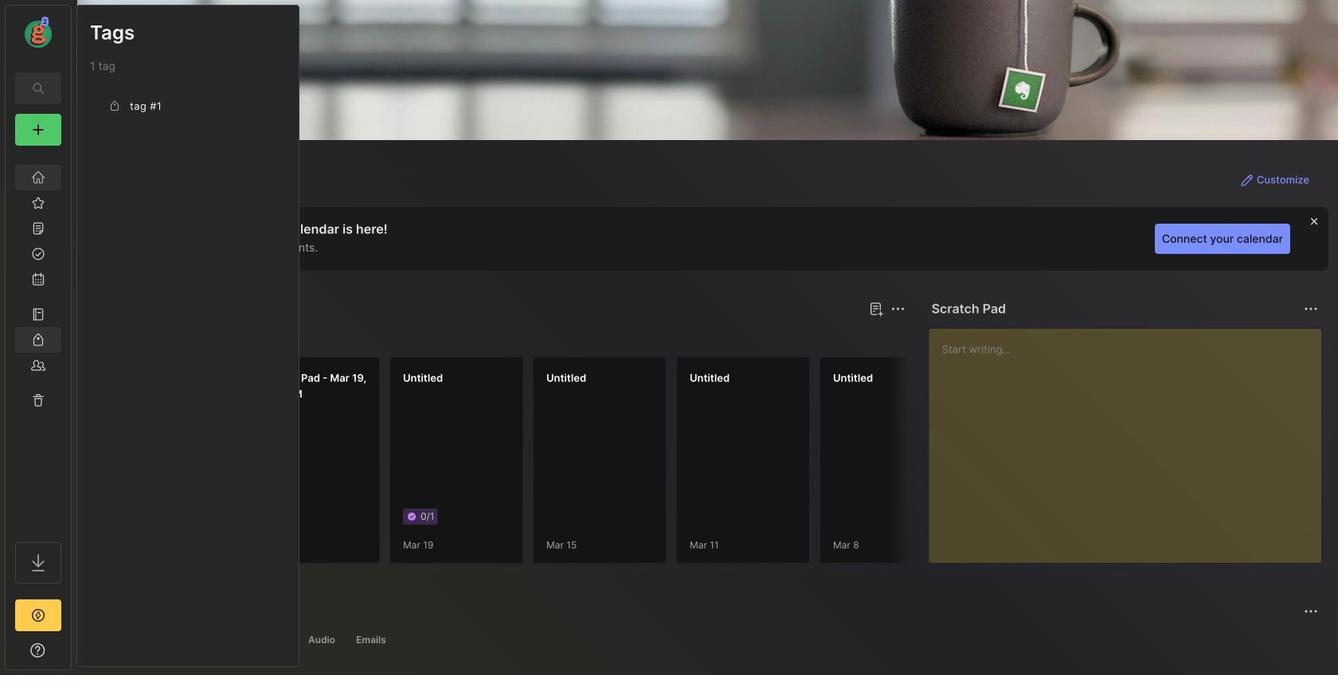 Task type: locate. For each thing, give the bounding box(es) containing it.
main element
[[0, 0, 76, 676]]

row group
[[103, 357, 1338, 574]]

click to expand image
[[70, 646, 82, 665]]

tree
[[6, 155, 71, 528]]

Start writing… text field
[[942, 329, 1321, 551]]

tab
[[159, 328, 224, 347], [227, 631, 295, 650], [301, 631, 343, 650], [349, 631, 393, 650]]

edit search image
[[29, 79, 48, 98]]

tab list
[[106, 631, 1316, 650]]

upgrade image
[[29, 606, 48, 625]]



Task type: describe. For each thing, give the bounding box(es) containing it.
Account field
[[6, 15, 71, 50]]

tree inside main element
[[6, 155, 71, 528]]

home image
[[30, 170, 46, 186]]

WHAT'S NEW field
[[6, 638, 71, 664]]



Task type: vqa. For each thing, say whether or not it's contained in the screenshot.
edit search image
yes



